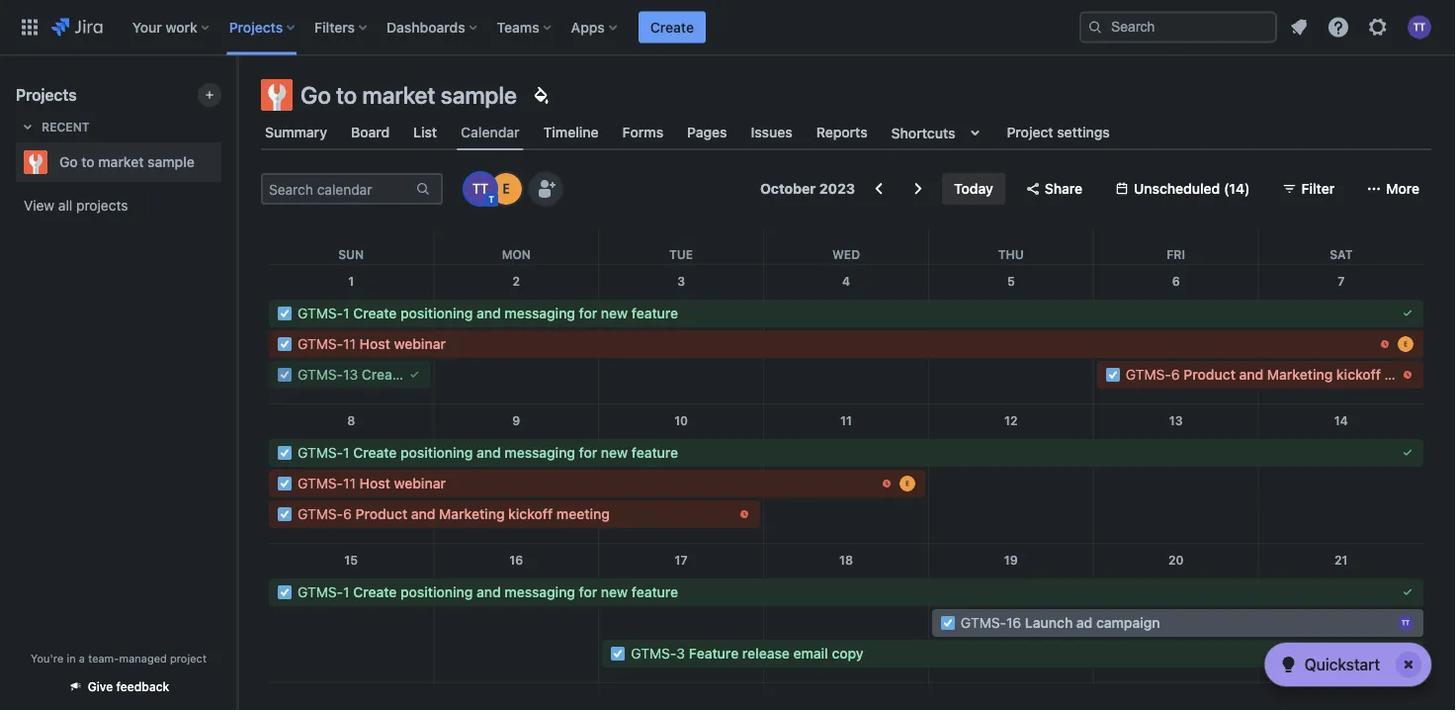 Task type: describe. For each thing, give the bounding box(es) containing it.
all
[[58, 197, 72, 214]]

create inside button
[[651, 19, 694, 35]]

you're in a team-managed project
[[31, 652, 207, 665]]

cell inside grid
[[1094, 683, 1259, 710]]

2 vertical spatial 6
[[343, 506, 352, 522]]

host for product and marketing kickoff meeting
[[360, 475, 391, 492]]

11 for product and marketing kickoff meeting
[[343, 475, 356, 492]]

for for create product guides
[[579, 305, 598, 321]]

1 vertical spatial 11
[[841, 413, 852, 427]]

positioning for product
[[401, 305, 473, 321]]

19 link
[[996, 544, 1027, 576]]

guides
[[464, 366, 508, 383]]

feature
[[689, 645, 739, 662]]

fri
[[1167, 247, 1186, 261]]

summary link
[[261, 115, 331, 150]]

18
[[840, 553, 853, 567]]

project settings
[[1007, 124, 1110, 140]]

previous month image
[[867, 177, 891, 201]]

more button
[[1355, 173, 1432, 205]]

6 inside "link"
[[1173, 274, 1181, 288]]

list
[[414, 124, 437, 140]]

view
[[24, 197, 55, 214]]

view all projects
[[24, 197, 128, 214]]

create for done icon corresponding to create product guides
[[362, 366, 406, 383]]

15
[[344, 553, 358, 567]]

0 vertical spatial go
[[301, 81, 331, 109]]

1 down 1 link
[[343, 305, 350, 321]]

create for 1st done image
[[353, 445, 397, 461]]

work
[[166, 19, 198, 35]]

quickstart
[[1305, 655, 1381, 674]]

20 link
[[1161, 544, 1192, 576]]

5 link
[[996, 265, 1027, 297]]

done image for create positioning and messaging for new feature
[[1400, 306, 1416, 321]]

13 link
[[1161, 404, 1192, 436]]

gtms-3 feature release email copy
[[631, 645, 864, 662]]

check image
[[1277, 653, 1301, 676]]

appswitcher icon image
[[18, 15, 42, 39]]

reports
[[817, 124, 868, 140]]

filters
[[315, 19, 355, 35]]

5 row from the top
[[269, 683, 1424, 710]]

today button
[[943, 173, 1006, 205]]

a
[[79, 652, 85, 665]]

dashboards
[[387, 19, 465, 35]]

go to market sample link
[[16, 142, 214, 182]]

forms
[[623, 124, 664, 140]]

project
[[1007, 124, 1054, 140]]

banner containing your work
[[0, 0, 1456, 55]]

sat
[[1330, 247, 1353, 261]]

row containing sun
[[269, 228, 1424, 265]]

for for product and marketing kickoff meeting
[[579, 445, 598, 461]]

your work button
[[126, 11, 217, 43]]

teams button
[[491, 11, 559, 43]]

view all projects link
[[16, 188, 222, 224]]

shortcuts button
[[888, 115, 991, 150]]

settings image
[[1367, 15, 1391, 39]]

reports link
[[813, 115, 872, 150]]

terry turtle image
[[465, 173, 496, 205]]

tue
[[670, 247, 694, 261]]

primary element
[[12, 0, 1080, 55]]

mon
[[502, 247, 531, 261]]

1 down "sun"
[[348, 274, 354, 288]]

team-
[[88, 652, 119, 665]]

3 feature from the top
[[632, 584, 679, 600]]

18 link
[[831, 544, 862, 576]]

5
[[1008, 274, 1015, 288]]

next month image
[[907, 177, 931, 201]]

in
[[67, 652, 76, 665]]

share button
[[1014, 173, 1095, 205]]

11 for create product guides
[[343, 336, 356, 352]]

12
[[1005, 413, 1018, 427]]

wed
[[833, 247, 860, 261]]

give
[[88, 680, 113, 694]]

notifications image
[[1288, 15, 1311, 39]]

done image for create product guides
[[407, 367, 423, 383]]

teams
[[497, 19, 540, 35]]

and for done image associated with 15
[[477, 584, 501, 600]]

sun
[[338, 247, 364, 261]]

apps button
[[565, 11, 625, 43]]

3 for from the top
[[579, 584, 598, 600]]

thu link
[[995, 228, 1028, 264]]

gtms-1 create positioning and messaging for new feature for marketing
[[298, 445, 679, 461]]

give feedback
[[88, 680, 169, 694]]

add people image
[[534, 177, 558, 201]]

1 horizontal spatial product
[[1184, 366, 1236, 383]]

gtms-11 host webinar for create product guides
[[298, 336, 446, 352]]

gtms-16 launch ad campaign
[[961, 615, 1161, 631]]

projects
[[76, 197, 128, 214]]

feature for gtms-13 create product guides
[[632, 305, 679, 321]]

1 vertical spatial meeting
[[557, 506, 610, 522]]

0 horizontal spatial product
[[356, 506, 408, 522]]

1 horizontal spatial market
[[362, 81, 436, 109]]

1 link
[[335, 265, 367, 297]]

4
[[843, 274, 851, 288]]

6 link
[[1161, 265, 1192, 297]]

9 link
[[501, 404, 532, 436]]

0 vertical spatial overdue image
[[1400, 367, 1416, 383]]

1 vertical spatial to
[[81, 154, 95, 170]]

timeline
[[544, 124, 599, 140]]

1 vertical spatial market
[[98, 154, 144, 170]]

gtms-11 host webinar for product and marketing kickoff meeting
[[298, 475, 446, 492]]

1 vertical spatial projects
[[16, 86, 77, 104]]

webinar for product
[[394, 336, 446, 352]]

your
[[132, 19, 162, 35]]

16 link
[[501, 544, 532, 576]]

sat link
[[1326, 228, 1357, 264]]

21
[[1335, 553, 1349, 567]]

dismiss quickstart image
[[1393, 649, 1425, 680]]

2 row from the top
[[269, 265, 1439, 404]]

7 link
[[1326, 265, 1358, 297]]

board link
[[347, 115, 394, 150]]

4 link
[[831, 265, 862, 297]]

1 horizontal spatial to
[[336, 81, 357, 109]]

you're
[[31, 652, 64, 665]]

2
[[513, 274, 520, 288]]

give feedback button
[[56, 671, 181, 703]]

your work
[[132, 19, 198, 35]]

0 vertical spatial 3
[[678, 274, 685, 288]]

project
[[170, 652, 207, 665]]

3 positioning from the top
[[401, 584, 473, 600]]

unscheduled (14) button
[[1103, 173, 1262, 205]]

webinar for and
[[394, 475, 446, 492]]

feature for gtms-6 product and marketing kickoff meeting
[[632, 445, 679, 461]]

pages
[[688, 124, 727, 140]]

tue link
[[666, 228, 697, 264]]

Search calendar text field
[[263, 175, 413, 203]]

more
[[1387, 180, 1420, 197]]

filter button
[[1270, 173, 1347, 205]]



Task type: vqa. For each thing, say whether or not it's contained in the screenshot.
administer
no



Task type: locate. For each thing, give the bounding box(es) containing it.
0 horizontal spatial to
[[81, 154, 95, 170]]

for
[[579, 305, 598, 321], [579, 445, 598, 461], [579, 584, 598, 600]]

gtms-1 create positioning and messaging for new feature down 9 link
[[298, 445, 679, 461]]

1 vertical spatial 16
[[1007, 615, 1022, 631]]

0 vertical spatial new
[[601, 305, 628, 321]]

1 vertical spatial kickoff
[[509, 506, 553, 522]]

4 row from the top
[[269, 543, 1424, 683]]

3 done image from the top
[[1400, 646, 1416, 662]]

copy
[[832, 645, 864, 662]]

0 vertical spatial 13
[[343, 366, 358, 383]]

banner
[[0, 0, 1456, 55]]

quickstart button
[[1266, 643, 1432, 686]]

collapse recent projects image
[[16, 115, 40, 138]]

1 horizontal spatial marketing
[[1268, 366, 1333, 383]]

new
[[601, 305, 628, 321], [601, 445, 628, 461], [601, 584, 628, 600]]

0 horizontal spatial overdue image
[[737, 506, 753, 522]]

1 webinar from the top
[[394, 336, 446, 352]]

1 horizontal spatial overdue image
[[1378, 336, 1393, 352]]

projects up sidebar navigation icon
[[229, 19, 283, 35]]

messaging for guides
[[505, 305, 576, 321]]

2 messaging from the top
[[505, 445, 576, 461]]

projects
[[229, 19, 283, 35], [16, 86, 77, 104]]

1 vertical spatial marketing
[[439, 506, 505, 522]]

1 down 15
[[343, 584, 350, 600]]

0 horizontal spatial gtms-6 product and marketing kickoff meeting
[[298, 506, 610, 522]]

pages link
[[684, 115, 731, 150]]

managed
[[119, 652, 167, 665]]

product up 13 "link"
[[1184, 366, 1236, 383]]

1 vertical spatial for
[[579, 445, 598, 461]]

0 vertical spatial product
[[1184, 366, 1236, 383]]

1 new from the top
[[601, 305, 628, 321]]

3 down tue
[[678, 274, 685, 288]]

meeting
[[1385, 366, 1439, 383], [557, 506, 610, 522]]

0 vertical spatial gtms-6 product and marketing kickoff meeting
[[1126, 366, 1439, 383]]

grid
[[269, 228, 1439, 710]]

done image
[[1400, 306, 1416, 321], [407, 367, 423, 383]]

15 link
[[335, 544, 367, 576]]

0 vertical spatial 11
[[343, 336, 356, 352]]

1 gtms-1 create positioning and messaging for new feature from the top
[[298, 305, 679, 321]]

kickoff
[[1337, 366, 1382, 383], [509, 506, 553, 522]]

messaging for marketing
[[505, 445, 576, 461]]

list link
[[410, 115, 441, 150]]

create for done image associated with 15
[[353, 584, 397, 600]]

overdue image
[[1400, 367, 1416, 383], [737, 506, 753, 522]]

add to starred image
[[216, 150, 239, 174]]

0 vertical spatial positioning
[[401, 305, 473, 321]]

0 vertical spatial go to market sample
[[301, 81, 517, 109]]

create for done icon corresponding to create positioning and messaging for new feature
[[353, 305, 397, 321]]

2 vertical spatial messaging
[[505, 584, 576, 600]]

to down recent
[[81, 154, 95, 170]]

ad
[[1077, 615, 1093, 631]]

gtms-1 create positioning and messaging for new feature down the 2
[[298, 305, 679, 321]]

1 horizontal spatial go
[[301, 81, 331, 109]]

search image
[[1088, 19, 1104, 35]]

project settings link
[[1003, 115, 1114, 150]]

1 vertical spatial gtms-1 create positioning and messaging for new feature
[[298, 445, 679, 461]]

1 horizontal spatial done image
[[1400, 306, 1416, 321]]

summary
[[265, 124, 327, 140]]

go to market sample up view all projects "link" in the top of the page
[[59, 154, 195, 170]]

messaging down 16 link
[[505, 584, 576, 600]]

6 up 13 "link"
[[1172, 366, 1181, 383]]

0 vertical spatial to
[[336, 81, 357, 109]]

0 vertical spatial gtms-1 create positioning and messaging for new feature
[[298, 305, 679, 321]]

release
[[743, 645, 790, 662]]

create project image
[[202, 87, 218, 103]]

feature
[[632, 305, 679, 321], [632, 445, 679, 461], [632, 584, 679, 600]]

17
[[675, 553, 688, 567]]

go to market sample up list
[[301, 81, 517, 109]]

0 vertical spatial gtms-11 host webinar
[[298, 336, 446, 352]]

0 vertical spatial for
[[579, 305, 598, 321]]

1 vertical spatial gtms-6 product and marketing kickoff meeting
[[298, 506, 610, 522]]

0 horizontal spatial market
[[98, 154, 144, 170]]

messaging down 2 link
[[505, 305, 576, 321]]

go down recent
[[59, 154, 78, 170]]

recent
[[42, 120, 90, 134]]

2 gtms-1 create positioning and messaging for new feature from the top
[[298, 445, 679, 461]]

gtms-11 host webinar down 8 link
[[298, 475, 446, 492]]

today
[[955, 180, 994, 197]]

3 new from the top
[[601, 584, 628, 600]]

thu
[[999, 247, 1024, 261]]

dashboards button
[[381, 11, 485, 43]]

2 link
[[501, 265, 532, 297]]

Search field
[[1080, 11, 1278, 43]]

eloisefrancis23 image
[[491, 173, 522, 205]]

1 horizontal spatial overdue image
[[1400, 367, 1416, 383]]

gtms-6 product and marketing kickoff meeting
[[1126, 366, 1439, 383], [298, 506, 610, 522]]

campaign
[[1097, 615, 1161, 631]]

2 vertical spatial done image
[[1400, 646, 1416, 662]]

1 horizontal spatial sample
[[441, 81, 517, 109]]

host up gtms-13 create product guides
[[360, 336, 391, 352]]

1 vertical spatial messaging
[[505, 445, 576, 461]]

0 vertical spatial 6
[[1173, 274, 1181, 288]]

done image for 17
[[1400, 646, 1416, 662]]

tab list containing calendar
[[249, 115, 1444, 150]]

1 feature from the top
[[632, 305, 679, 321]]

product
[[409, 366, 461, 383]]

and for done icon corresponding to create positioning and messaging for new feature
[[477, 305, 501, 321]]

calendar
[[461, 124, 520, 140]]

feature down 10
[[632, 445, 679, 461]]

1 horizontal spatial meeting
[[1385, 366, 1439, 383]]

0 horizontal spatial overdue image
[[879, 476, 895, 492]]

2 webinar from the top
[[394, 475, 446, 492]]

your profile and settings image
[[1408, 15, 1432, 39]]

6 up 15
[[343, 506, 352, 522]]

grid containing gtms-1
[[269, 228, 1439, 710]]

3 messaging from the top
[[505, 584, 576, 600]]

gtms-6 product and marketing kickoff meeting up 14 link
[[1126, 366, 1439, 383]]

1 horizontal spatial projects
[[229, 19, 283, 35]]

8 link
[[335, 404, 367, 436]]

filters button
[[309, 11, 375, 43]]

create down 15 link
[[353, 584, 397, 600]]

0 vertical spatial marketing
[[1268, 366, 1333, 383]]

fri link
[[1163, 228, 1190, 264]]

6 down the fri
[[1173, 274, 1181, 288]]

1 vertical spatial go to market sample
[[59, 154, 195, 170]]

1 vertical spatial overdue image
[[879, 476, 895, 492]]

create left product
[[362, 366, 406, 383]]

2 vertical spatial positioning
[[401, 584, 473, 600]]

1 done image from the top
[[1400, 445, 1416, 461]]

positioning for and
[[401, 445, 473, 461]]

2 for from the top
[[579, 445, 598, 461]]

issues
[[751, 124, 793, 140]]

gtms-11 host webinar
[[298, 336, 446, 352], [298, 475, 446, 492]]

messaging down 9
[[505, 445, 576, 461]]

0 vertical spatial market
[[362, 81, 436, 109]]

tab list
[[249, 115, 1444, 150]]

marketing up 14 link
[[1268, 366, 1333, 383]]

2023
[[820, 180, 856, 197]]

done image
[[1400, 445, 1416, 461], [1400, 584, 1416, 600], [1400, 646, 1416, 662]]

and for 1st done image
[[477, 445, 501, 461]]

unscheduled
[[1134, 180, 1221, 197]]

0 horizontal spatial sample
[[148, 154, 195, 170]]

0 vertical spatial host
[[360, 336, 391, 352]]

to up board
[[336, 81, 357, 109]]

1 vertical spatial sample
[[148, 154, 195, 170]]

gtms-6 product and marketing kickoff meeting up 16 link
[[298, 506, 610, 522]]

feature down 17 link on the left bottom of page
[[632, 584, 679, 600]]

0 vertical spatial 16
[[510, 553, 523, 567]]

1 vertical spatial 13
[[1170, 413, 1183, 427]]

0 horizontal spatial 16
[[510, 553, 523, 567]]

create button
[[639, 11, 706, 43]]

0 vertical spatial sample
[[441, 81, 517, 109]]

1 horizontal spatial gtms-6 product and marketing kickoff meeting
[[1126, 366, 1439, 383]]

new for create product guides
[[601, 305, 628, 321]]

go
[[301, 81, 331, 109], [59, 154, 78, 170]]

0 vertical spatial kickoff
[[1337, 366, 1382, 383]]

cell
[[1094, 683, 1259, 710]]

overdue image for create product guides
[[1378, 336, 1393, 352]]

jira image
[[51, 15, 103, 39], [51, 15, 103, 39]]

9
[[513, 413, 520, 427]]

0 horizontal spatial marketing
[[439, 506, 505, 522]]

13 inside "link"
[[1170, 413, 1183, 427]]

mon link
[[498, 228, 535, 264]]

gtms-11 host webinar up gtms-13 create product guides
[[298, 336, 446, 352]]

create
[[651, 19, 694, 35], [353, 305, 397, 321], [362, 366, 406, 383], [353, 445, 397, 461], [353, 584, 397, 600]]

1 host from the top
[[360, 336, 391, 352]]

2 new from the top
[[601, 445, 628, 461]]

3 gtms-1 create positioning and messaging for new feature from the top
[[298, 584, 679, 600]]

host down 8 link
[[360, 475, 391, 492]]

overdue image
[[1378, 336, 1393, 352], [879, 476, 895, 492]]

market up view all projects "link" in the top of the page
[[98, 154, 144, 170]]

marketing up 16 link
[[439, 506, 505, 522]]

2 gtms-11 host webinar from the top
[[298, 475, 446, 492]]

create right apps dropdown button
[[651, 19, 694, 35]]

1 positioning from the top
[[401, 305, 473, 321]]

17 link
[[666, 544, 697, 576]]

1 vertical spatial done image
[[1400, 584, 1416, 600]]

timeline link
[[540, 115, 603, 150]]

create down 1 link
[[353, 305, 397, 321]]

apps
[[571, 19, 605, 35]]

0 vertical spatial meeting
[[1385, 366, 1439, 383]]

6
[[1173, 274, 1181, 288], [1172, 366, 1181, 383], [343, 506, 352, 522]]

webinar
[[394, 336, 446, 352], [394, 475, 446, 492]]

gtms-1 create positioning and messaging for new feature
[[298, 305, 679, 321], [298, 445, 679, 461], [298, 584, 679, 600]]

kickoff up 16 link
[[509, 506, 553, 522]]

1 vertical spatial positioning
[[401, 445, 473, 461]]

share
[[1045, 180, 1083, 197]]

11
[[343, 336, 356, 352], [841, 413, 852, 427], [343, 475, 356, 492]]

projects button
[[223, 11, 303, 43]]

overdue image for product and marketing kickoff meeting
[[879, 476, 895, 492]]

wed link
[[829, 228, 864, 264]]

october 2023
[[761, 180, 856, 197]]

1 vertical spatial 6
[[1172, 366, 1181, 383]]

0 vertical spatial overdue image
[[1378, 336, 1393, 352]]

2 feature from the top
[[632, 445, 679, 461]]

1 row from the top
[[269, 228, 1424, 265]]

0 vertical spatial done image
[[1400, 306, 1416, 321]]

positioning
[[401, 305, 473, 321], [401, 445, 473, 461], [401, 584, 473, 600]]

0 vertical spatial messaging
[[505, 305, 576, 321]]

product up 15 link
[[356, 506, 408, 522]]

sample left add to starred icon
[[148, 154, 195, 170]]

new for product and marketing kickoff meeting
[[601, 445, 628, 461]]

1 vertical spatial new
[[601, 445, 628, 461]]

sidebar navigation image
[[216, 79, 259, 119]]

1 vertical spatial host
[[360, 475, 391, 492]]

1 gtms-11 host webinar from the top
[[298, 336, 446, 352]]

create down 8 link
[[353, 445, 397, 461]]

0 horizontal spatial done image
[[407, 367, 423, 383]]

gtms-
[[298, 305, 343, 321], [298, 336, 343, 352], [298, 366, 343, 383], [1126, 366, 1172, 383], [298, 445, 343, 461], [298, 475, 343, 492], [298, 506, 343, 522], [298, 584, 343, 600], [961, 615, 1007, 631], [631, 645, 677, 662]]

1 vertical spatial feature
[[632, 445, 679, 461]]

go up summary
[[301, 81, 331, 109]]

help image
[[1327, 15, 1351, 39]]

sample
[[441, 81, 517, 109], [148, 154, 195, 170]]

8
[[347, 413, 355, 427]]

issues link
[[747, 115, 797, 150]]

2 vertical spatial for
[[579, 584, 598, 600]]

3 link
[[666, 265, 697, 297]]

settings
[[1057, 124, 1110, 140]]

email
[[794, 645, 829, 662]]

host
[[360, 336, 391, 352], [360, 475, 391, 492]]

2 vertical spatial 11
[[343, 475, 356, 492]]

projects inside projects popup button
[[229, 19, 283, 35]]

0 vertical spatial webinar
[[394, 336, 446, 352]]

feature down 3 link
[[632, 305, 679, 321]]

0 vertical spatial feature
[[632, 305, 679, 321]]

2 done image from the top
[[1400, 584, 1416, 600]]

1 vertical spatial overdue image
[[737, 506, 753, 522]]

1 horizontal spatial go to market sample
[[301, 81, 517, 109]]

10 link
[[666, 404, 697, 436]]

1 horizontal spatial kickoff
[[1337, 366, 1382, 383]]

0 horizontal spatial meeting
[[557, 506, 610, 522]]

0 horizontal spatial 13
[[343, 366, 358, 383]]

2 host from the top
[[360, 475, 391, 492]]

1 horizontal spatial 13
[[1170, 413, 1183, 427]]

2 positioning from the top
[[401, 445, 473, 461]]

1 messaging from the top
[[505, 305, 576, 321]]

3 left feature
[[677, 645, 685, 662]]

0 vertical spatial projects
[[229, 19, 283, 35]]

0 horizontal spatial kickoff
[[509, 506, 553, 522]]

projects up collapse recent projects image
[[16, 86, 77, 104]]

1 vertical spatial done image
[[407, 367, 423, 383]]

gtms-1 create positioning and messaging for new feature for guides
[[298, 305, 679, 321]]

sample up 'calendar'
[[441, 81, 517, 109]]

1 for from the top
[[579, 305, 598, 321]]

done image for 15
[[1400, 584, 1416, 600]]

0 vertical spatial done image
[[1400, 445, 1416, 461]]

gtms-1 create positioning and messaging for new feature down 16 link
[[298, 584, 679, 600]]

filter
[[1302, 180, 1335, 197]]

to
[[336, 81, 357, 109], [81, 154, 95, 170]]

1 vertical spatial go
[[59, 154, 78, 170]]

0 horizontal spatial projects
[[16, 86, 77, 104]]

unscheduled image
[[1115, 181, 1131, 197]]

1 vertical spatial product
[[356, 506, 408, 522]]

2 vertical spatial new
[[601, 584, 628, 600]]

row
[[269, 228, 1424, 265], [269, 265, 1439, 404], [269, 404, 1424, 543], [269, 543, 1424, 683], [269, 683, 1424, 710]]

2 vertical spatial gtms-1 create positioning and messaging for new feature
[[298, 584, 679, 600]]

0 horizontal spatial go to market sample
[[59, 154, 195, 170]]

21 link
[[1326, 544, 1358, 576]]

2 vertical spatial feature
[[632, 584, 679, 600]]

1 vertical spatial 3
[[677, 645, 685, 662]]

3 row from the top
[[269, 404, 1424, 543]]

market up list
[[362, 81, 436, 109]]

1 horizontal spatial 16
[[1007, 615, 1022, 631]]

october
[[761, 180, 816, 197]]

0 horizontal spatial go
[[59, 154, 78, 170]]

1 vertical spatial gtms-11 host webinar
[[298, 475, 446, 492]]

host for create product guides
[[360, 336, 391, 352]]

kickoff up 14 link
[[1337, 366, 1382, 383]]

unscheduled (14)
[[1134, 180, 1251, 197]]

1 vertical spatial webinar
[[394, 475, 446, 492]]

set background color image
[[529, 83, 553, 107]]

20
[[1169, 553, 1184, 567]]

1 down 8
[[343, 445, 350, 461]]

14
[[1335, 413, 1349, 427]]



